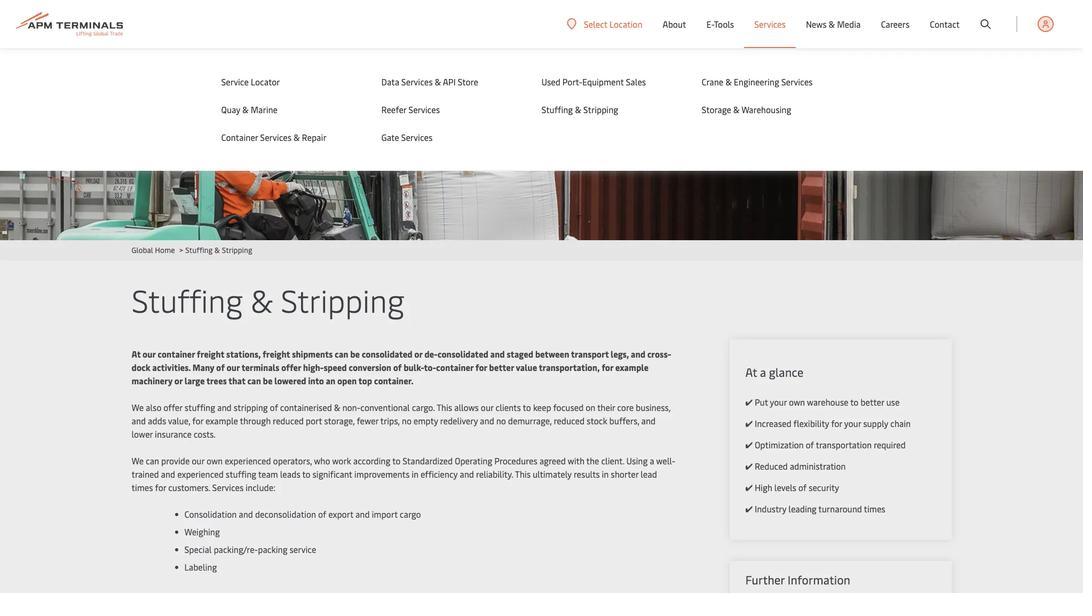Task type: vqa. For each thing, say whether or not it's contained in the screenshot.
Repair
yes



Task type: locate. For each thing, give the bounding box(es) containing it.
experienced up team
[[225, 455, 271, 467]]

high
[[755, 482, 773, 493]]

or left the de-
[[415, 348, 423, 360]]

of down flexibility
[[806, 439, 814, 451]]

we inside we can provide our own experienced operators, who work according to standardized operating procedures agreed with the client. using a well- trained and experienced stuffing team leads to significant improvements in efficiency and reliability. this ultimately results in shorter lead times for customers. services include:
[[132, 455, 144, 467]]

in
[[412, 468, 419, 480], [602, 468, 609, 480]]

further
[[746, 572, 785, 588]]

of right levels
[[799, 482, 807, 493]]

stuffing up "value,"
[[185, 402, 215, 413]]

our right provide
[[192, 455, 205, 467]]

1 horizontal spatial times
[[864, 503, 886, 515]]

example up costs.
[[206, 415, 238, 427]]

0 vertical spatial better
[[489, 362, 514, 373]]

0 vertical spatial we
[[132, 402, 144, 413]]

we
[[132, 402, 144, 413], [132, 455, 144, 467]]

1 horizontal spatial container
[[436, 362, 474, 373]]

warehouse
[[807, 396, 849, 408]]

at up dock
[[132, 348, 141, 360]]

0 horizontal spatial at
[[132, 348, 141, 360]]

news & media button
[[806, 0, 861, 48]]

✔ high levels of security
[[746, 482, 840, 493]]

reduced down 'containerised'
[[273, 415, 304, 427]]

lower
[[132, 428, 153, 440]]

0 vertical spatial stuffing
[[185, 402, 215, 413]]

equipment
[[583, 76, 624, 88]]

✔ left put
[[746, 396, 753, 408]]

stuffing right the >
[[185, 245, 213, 255]]

and right legs,
[[631, 348, 646, 360]]

container down the de-
[[436, 362, 474, 373]]

open
[[338, 375, 357, 387]]

glance
[[769, 364, 804, 380]]

freight up the terminals
[[263, 348, 290, 360]]

can inside we can provide our own experienced operators, who work according to standardized operating procedures agreed with the client. using a well- trained and experienced stuffing team leads to significant improvements in efficiency and reliability. this ultimately results in shorter lead times for customers. services include:
[[146, 455, 159, 467]]

we up trained
[[132, 455, 144, 467]]

2 vertical spatial stripping
[[281, 279, 405, 321]]

✔ for ✔ reduced administration
[[746, 460, 753, 472]]

and
[[491, 348, 505, 360], [631, 348, 646, 360], [217, 402, 232, 413], [132, 415, 146, 427], [480, 415, 494, 427], [642, 415, 656, 427], [161, 468, 175, 480], [460, 468, 474, 480], [239, 508, 253, 520], [356, 508, 370, 520]]

can down the terminals
[[247, 375, 261, 387]]

0 vertical spatial container
[[158, 348, 195, 360]]

offer up lowered on the left of the page
[[281, 362, 301, 373]]

0 horizontal spatial example
[[206, 415, 238, 427]]

be up conversion
[[350, 348, 360, 360]]

1 horizontal spatial a
[[760, 364, 766, 380]]

at
[[132, 348, 141, 360], [746, 364, 758, 380]]

2 freight from the left
[[263, 348, 290, 360]]

0 horizontal spatial in
[[412, 468, 419, 480]]

we inside we also offer stuffing and stripping of containerised & non-conventional cargo. this allows our clients to keep focused on their core business, and adds value, for example through reduced port storage, fewer trips, no empty redelivery and no demurrage, reduced stock buffers, and lower insurance costs.
[[132, 402, 144, 413]]

1 in from the left
[[412, 468, 419, 480]]

administration
[[790, 460, 846, 472]]

1 horizontal spatial stripping
[[281, 279, 405, 321]]

this inside we can provide our own experienced operators, who work according to standardized operating procedures agreed with the client. using a well- trained and experienced stuffing team leads to significant improvements in efficiency and reliability. this ultimately results in shorter lead times for customers. services include:
[[515, 468, 531, 480]]

1 horizontal spatial offer
[[281, 362, 301, 373]]

gate
[[382, 131, 399, 143]]

1 horizontal spatial no
[[497, 415, 506, 427]]

to up demurrage,
[[523, 402, 531, 413]]

marine
[[251, 104, 278, 115]]

example inside at our container freight stations, freight shipments can be consolidated or de-consolidated and staged between transport legs, and cross- dock activities. many of our terminals offer high-speed conversion of bulk-to-container for better value transportation, for example machinery or large trees that can be lowered into an open top container.
[[616, 362, 649, 373]]

results
[[574, 468, 600, 480]]

6 ✔ from the top
[[746, 503, 753, 515]]

1 vertical spatial your
[[845, 418, 862, 429]]

services
[[755, 18, 786, 30], [402, 76, 433, 88], [782, 76, 813, 88], [409, 104, 440, 115], [260, 131, 292, 143], [401, 131, 433, 143], [212, 482, 244, 493]]

1 horizontal spatial example
[[616, 362, 649, 373]]

times down trained
[[132, 482, 153, 493]]

reduced down focused
[[554, 415, 585, 427]]

required
[[874, 439, 906, 451]]

✔ left "optimization"
[[746, 439, 753, 451]]

on
[[586, 402, 596, 413]]

crane
[[702, 76, 724, 88]]

consolidated
[[362, 348, 413, 360], [438, 348, 489, 360]]

we for we also offer stuffing and stripping of containerised & non-conventional cargo. this allows our clients to keep focused on their core business, and adds value, for example through reduced port storage, fewer trips, no empty redelivery and no demurrage, reduced stock buffers, and lower insurance costs.
[[132, 402, 144, 413]]

own down costs.
[[207, 455, 223, 467]]

0 horizontal spatial no
[[402, 415, 412, 427]]

of up through
[[270, 402, 278, 413]]

operating
[[455, 455, 493, 467]]

own inside we can provide our own experienced operators, who work according to standardized operating procedures agreed with the client. using a well- trained and experienced stuffing team leads to significant improvements in efficiency and reliability. this ultimately results in shorter lead times for customers. services include:
[[207, 455, 223, 467]]

1 horizontal spatial in
[[602, 468, 609, 480]]

2 reduced from the left
[[554, 415, 585, 427]]

we also offer stuffing and stripping of containerised & non-conventional cargo. this allows our clients to keep focused on their core business, and adds value, for example through reduced port storage, fewer trips, no empty redelivery and no demurrage, reduced stock buffers, and lower insurance costs.
[[132, 402, 671, 440]]

1 vertical spatial example
[[206, 415, 238, 427]]

shorter
[[611, 468, 639, 480]]

client.
[[602, 455, 625, 467]]

better down staged
[[489, 362, 514, 373]]

and right redelivery
[[480, 415, 494, 427]]

of up trees
[[216, 362, 225, 373]]

1 ✔ from the top
[[746, 396, 753, 408]]

0 vertical spatial experienced
[[225, 455, 271, 467]]

1 vertical spatial stripping
[[222, 245, 252, 255]]

your left supply
[[845, 418, 862, 429]]

freight up many
[[197, 348, 224, 360]]

container up the activities.
[[158, 348, 195, 360]]

insurance
[[155, 428, 192, 440]]

0 vertical spatial can
[[335, 348, 349, 360]]

0 horizontal spatial reduced
[[273, 415, 304, 427]]

0 horizontal spatial container
[[158, 348, 195, 360]]

select location
[[584, 18, 643, 30]]

be
[[350, 348, 360, 360], [263, 375, 273, 387]]

careers button
[[881, 0, 910, 48]]

✔ left reduced
[[746, 460, 753, 472]]

port-
[[563, 76, 583, 88]]

stuffing
[[542, 104, 573, 115], [185, 245, 213, 255], [132, 279, 243, 321]]

reefer services link
[[382, 104, 520, 115]]

be down the terminals
[[263, 375, 273, 387]]

0 vertical spatial this
[[437, 402, 452, 413]]

✔ left industry in the bottom right of the page
[[746, 503, 753, 515]]

0 horizontal spatial or
[[175, 375, 183, 387]]

improvements
[[355, 468, 410, 480]]

well-
[[657, 455, 676, 467]]

value
[[516, 362, 537, 373]]

your right put
[[770, 396, 787, 408]]

allows
[[455, 402, 479, 413]]

export
[[329, 508, 354, 520]]

0 vertical spatial offer
[[281, 362, 301, 373]]

2 no from the left
[[497, 415, 506, 427]]

3 ✔ from the top
[[746, 439, 753, 451]]

2 ✔ from the top
[[746, 418, 753, 429]]

0 vertical spatial be
[[350, 348, 360, 360]]

a left "glance"
[[760, 364, 766, 380]]

stuffing
[[185, 402, 215, 413], [226, 468, 256, 480]]

example
[[616, 362, 649, 373], [206, 415, 238, 427]]

1 horizontal spatial stuffing
[[226, 468, 256, 480]]

can up trained
[[146, 455, 159, 467]]

1 horizontal spatial freight
[[263, 348, 290, 360]]

1 horizontal spatial can
[[247, 375, 261, 387]]

✔ for ✔ industry leading turnaround times
[[746, 503, 753, 515]]

no right trips,
[[402, 415, 412, 427]]

1 vertical spatial own
[[207, 455, 223, 467]]

experienced up customers.
[[177, 468, 224, 480]]

buffers,
[[610, 415, 640, 427]]

0 vertical spatial at
[[132, 348, 141, 360]]

in down client. in the bottom of the page
[[602, 468, 609, 480]]

&
[[829, 18, 835, 30], [435, 76, 441, 88], [726, 76, 732, 88], [242, 104, 249, 115], [575, 104, 582, 115], [734, 104, 740, 115], [294, 131, 300, 143], [215, 245, 220, 255], [251, 279, 273, 321], [334, 402, 340, 413]]

example down legs,
[[616, 362, 649, 373]]

0 vertical spatial a
[[760, 364, 766, 380]]

for inside we also offer stuffing and stripping of containerised & non-conventional cargo. this allows our clients to keep focused on their core business, and adds value, for example through reduced port storage, fewer trips, no empty redelivery and no demurrage, reduced stock buffers, and lower insurance costs.
[[192, 415, 204, 427]]

tools
[[714, 18, 734, 30]]

& inside we also offer stuffing and stripping of containerised & non-conventional cargo. this allows our clients to keep focused on their core business, and adds value, for example through reduced port storage, fewer trips, no empty redelivery and no demurrage, reduced stock buffers, and lower insurance costs.
[[334, 402, 340, 413]]

sales
[[626, 76, 646, 88]]

include:
[[246, 482, 276, 493]]

0 horizontal spatial better
[[489, 362, 514, 373]]

to
[[851, 396, 859, 408], [523, 402, 531, 413], [393, 455, 401, 467], [302, 468, 311, 480]]

we can provide our own experienced operators, who work according to standardized operating procedures agreed with the client. using a well- trained and experienced stuffing team leads to significant improvements in efficiency and reliability. this ultimately results in shorter lead times for customers. services include:
[[132, 455, 676, 493]]

1 we from the top
[[132, 402, 144, 413]]

optimization
[[755, 439, 804, 451]]

focused
[[554, 402, 584, 413]]

1 horizontal spatial your
[[845, 418, 862, 429]]

stripping stuffing image
[[0, 48, 1084, 240]]

1 horizontal spatial own
[[789, 396, 805, 408]]

consolidation
[[185, 508, 237, 520]]

our inside we also offer stuffing and stripping of containerised & non-conventional cargo. this allows our clients to keep focused on their core business, and adds value, for example through reduced port storage, fewer trips, no empty redelivery and no demurrage, reduced stock buffers, and lower insurance costs.
[[481, 402, 494, 413]]

for up costs.
[[192, 415, 204, 427]]

0 vertical spatial stuffing & stripping
[[542, 104, 619, 115]]

✔ reduced administration
[[746, 460, 846, 472]]

1 horizontal spatial stuffing & stripping
[[542, 104, 619, 115]]

labeling
[[185, 561, 217, 573]]

0 horizontal spatial stuffing
[[185, 402, 215, 413]]

✔ left the high
[[746, 482, 753, 493]]

0 horizontal spatial own
[[207, 455, 223, 467]]

data services & api store link
[[382, 76, 520, 88]]

1 horizontal spatial experienced
[[225, 455, 271, 467]]

5 ✔ from the top
[[746, 482, 753, 493]]

2 vertical spatial stuffing
[[132, 279, 243, 321]]

can
[[335, 348, 349, 360], [247, 375, 261, 387], [146, 455, 159, 467]]

special packing/re-packing service
[[185, 544, 316, 555]]

a up lead
[[650, 455, 655, 467]]

1 vertical spatial at
[[746, 364, 758, 380]]

store
[[458, 76, 478, 88]]

we left also
[[132, 402, 144, 413]]

offer up "value,"
[[164, 402, 183, 413]]

0 horizontal spatial experienced
[[177, 468, 224, 480]]

work
[[332, 455, 351, 467]]

of left export
[[318, 508, 326, 520]]

a
[[760, 364, 766, 380], [650, 455, 655, 467]]

✔ for ✔ high levels of security
[[746, 482, 753, 493]]

0 vertical spatial stripping
[[584, 104, 619, 115]]

1 horizontal spatial consolidated
[[438, 348, 489, 360]]

empty
[[414, 415, 438, 427]]

1 vertical spatial offer
[[164, 402, 183, 413]]

2 vertical spatial can
[[146, 455, 159, 467]]

4 ✔ from the top
[[746, 460, 753, 472]]

with
[[568, 455, 585, 467]]

example inside we also offer stuffing and stripping of containerised & non-conventional cargo. this allows our clients to keep focused on their core business, and adds value, for example through reduced port storage, fewer trips, no empty redelivery and no demurrage, reduced stock buffers, and lower insurance costs.
[[206, 415, 238, 427]]

1 horizontal spatial this
[[515, 468, 531, 480]]

and up the lower
[[132, 415, 146, 427]]

✔ left increased
[[746, 418, 753, 429]]

2 horizontal spatial stripping
[[584, 104, 619, 115]]

0 horizontal spatial stripping
[[222, 245, 252, 255]]

cargo.
[[412, 402, 435, 413]]

0 horizontal spatial be
[[263, 375, 273, 387]]

this up redelivery
[[437, 402, 452, 413]]

1 vertical spatial this
[[515, 468, 531, 480]]

this down procedures
[[515, 468, 531, 480]]

better inside at our container freight stations, freight shipments can be consolidated or de-consolidated and staged between transport legs, and cross- dock activities. many of our terminals offer high-speed conversion of bulk-to-container for better value transportation, for example machinery or large trees that can be lowered into an open top container.
[[489, 362, 514, 373]]

api
[[443, 76, 456, 88]]

stuffing up include:
[[226, 468, 256, 480]]

news & media
[[806, 18, 861, 30]]

trained
[[132, 468, 159, 480]]

no down clients at the bottom of the page
[[497, 415, 506, 427]]

stuffing down used
[[542, 104, 573, 115]]

0 horizontal spatial a
[[650, 455, 655, 467]]

0 horizontal spatial times
[[132, 482, 153, 493]]

or down the activities.
[[175, 375, 183, 387]]

0 vertical spatial example
[[616, 362, 649, 373]]

stuffing down global home > stuffing & stripping
[[132, 279, 243, 321]]

global home link
[[132, 245, 175, 255]]

services inside we can provide our own experienced operators, who work according to standardized operating procedures agreed with the client. using a well- trained and experienced stuffing team leads to significant improvements in efficiency and reliability. this ultimately results in shorter lead times for customers. services include:
[[212, 482, 244, 493]]

1 horizontal spatial better
[[861, 396, 885, 408]]

for down trained
[[155, 482, 166, 493]]

e-tools
[[707, 18, 734, 30]]

leading
[[789, 503, 817, 515]]

0 vertical spatial or
[[415, 348, 423, 360]]

at inside at our container freight stations, freight shipments can be consolidated or de-consolidated and staged between transport legs, and cross- dock activities. many of our terminals offer high-speed conversion of bulk-to-container for better value transportation, for example machinery or large trees that can be lowered into an open top container.
[[132, 348, 141, 360]]

0 horizontal spatial this
[[437, 402, 452, 413]]

services right gate
[[401, 131, 433, 143]]

our right allows
[[481, 402, 494, 413]]

better left use
[[861, 396, 885, 408]]

can up speed
[[335, 348, 349, 360]]

own up flexibility
[[789, 396, 805, 408]]

0 horizontal spatial your
[[770, 396, 787, 408]]

this
[[437, 402, 452, 413], [515, 468, 531, 480]]

& inside dropdown button
[[829, 18, 835, 30]]

1 horizontal spatial at
[[746, 364, 758, 380]]

1 vertical spatial we
[[132, 455, 144, 467]]

times right "turnaround"
[[864, 503, 886, 515]]

2 horizontal spatial can
[[335, 348, 349, 360]]

1 vertical spatial times
[[864, 503, 886, 515]]

1 vertical spatial stuffing
[[226, 468, 256, 480]]

services up consolidation
[[212, 482, 244, 493]]

at up put
[[746, 364, 758, 380]]

services right data
[[402, 76, 433, 88]]

1 vertical spatial a
[[650, 455, 655, 467]]

storage & warehousing link
[[702, 104, 841, 115]]

in down standardized
[[412, 468, 419, 480]]

0 horizontal spatial can
[[146, 455, 159, 467]]

1 vertical spatial better
[[861, 396, 885, 408]]

0 horizontal spatial consolidated
[[362, 348, 413, 360]]

to inside we also offer stuffing and stripping of containerised & non-conventional cargo. this allows our clients to keep focused on their core business, and adds value, for example through reduced port storage, fewer trips, no empty redelivery and no demurrage, reduced stock buffers, and lower insurance costs.
[[523, 402, 531, 413]]

0 horizontal spatial freight
[[197, 348, 224, 360]]

freight
[[197, 348, 224, 360], [263, 348, 290, 360]]

e-
[[707, 18, 714, 30]]

0 vertical spatial times
[[132, 482, 153, 493]]

2 we from the top
[[132, 455, 144, 467]]

times
[[132, 482, 153, 493], [864, 503, 886, 515]]

and down business,
[[642, 415, 656, 427]]

container.
[[374, 375, 414, 387]]

>
[[179, 245, 183, 255]]

0 horizontal spatial stuffing & stripping
[[132, 279, 405, 321]]

1 vertical spatial or
[[175, 375, 183, 387]]

0 horizontal spatial offer
[[164, 402, 183, 413]]

1 horizontal spatial reduced
[[554, 415, 585, 427]]

increased
[[755, 418, 792, 429]]

and left the stripping
[[217, 402, 232, 413]]



Task type: describe. For each thing, give the bounding box(es) containing it.
quay & marine link
[[221, 104, 360, 115]]

provide
[[161, 455, 190, 467]]

also
[[146, 402, 162, 413]]

used port-equipment sales link
[[542, 76, 681, 88]]

1 horizontal spatial be
[[350, 348, 360, 360]]

locator
[[251, 76, 280, 88]]

information
[[788, 572, 851, 588]]

about
[[663, 18, 687, 30]]

warehousing
[[742, 104, 792, 115]]

for up allows
[[476, 362, 487, 373]]

for up transportation
[[832, 418, 843, 429]]

the
[[587, 455, 600, 467]]

engineering
[[734, 76, 780, 88]]

stripping
[[234, 402, 268, 413]]

container
[[221, 131, 258, 143]]

e-tools button
[[707, 0, 734, 48]]

used
[[542, 76, 561, 88]]

1 horizontal spatial or
[[415, 348, 423, 360]]

gate services
[[382, 131, 433, 143]]

we for we can provide our own experienced operators, who work according to standardized operating procedures agreed with the client. using a well- trained and experienced stuffing team leads to significant improvements in efficiency and reliability. this ultimately results in shorter lead times for customers. services include:
[[132, 455, 144, 467]]

1 vertical spatial be
[[263, 375, 273, 387]]

services down marine
[[260, 131, 292, 143]]

global home > stuffing & stripping
[[132, 245, 252, 255]]

✔ for ✔ increased flexibility for your supply chain
[[746, 418, 753, 429]]

our up that
[[227, 362, 240, 373]]

transportation,
[[539, 362, 600, 373]]

our inside we can provide our own experienced operators, who work according to standardized operating procedures agreed with the client. using a well- trained and experienced stuffing team leads to significant improvements in efficiency and reliability. this ultimately results in shorter lead times for customers. services include:
[[192, 455, 205, 467]]

their
[[598, 402, 615, 413]]

transport
[[571, 348, 609, 360]]

to right warehouse
[[851, 396, 859, 408]]

containerised
[[280, 402, 332, 413]]

chain
[[891, 418, 911, 429]]

lowered
[[275, 375, 306, 387]]

non-
[[343, 402, 361, 413]]

cross-
[[648, 348, 672, 360]]

1 vertical spatial experienced
[[177, 468, 224, 480]]

services down data services & api store
[[409, 104, 440, 115]]

of inside we also offer stuffing and stripping of containerised & non-conventional cargo. this allows our clients to keep focused on their core business, and adds value, for example through reduced port storage, fewer trips, no empty redelivery and no demurrage, reduced stock buffers, and lower insurance costs.
[[270, 402, 278, 413]]

many
[[193, 362, 214, 373]]

service
[[290, 544, 316, 555]]

to-
[[424, 362, 436, 373]]

according
[[353, 455, 391, 467]]

bulk-
[[404, 362, 424, 373]]

to up improvements
[[393, 455, 401, 467]]

consolidation and deconsolidation of export and import cargo
[[185, 508, 421, 520]]

between
[[536, 348, 570, 360]]

industry
[[755, 503, 787, 515]]

1 reduced from the left
[[273, 415, 304, 427]]

a inside we can provide our own experienced operators, who work according to standardized operating procedures agreed with the client. using a well- trained and experienced stuffing team leads to significant improvements in efficiency and reliability. this ultimately results in shorter lead times for customers. services include:
[[650, 455, 655, 467]]

at for at a glance
[[746, 364, 758, 380]]

service locator
[[221, 76, 280, 88]]

this inside we also offer stuffing and stripping of containerised & non-conventional cargo. this allows our clients to keep focused on their core business, and adds value, for example through reduced port storage, fewer trips, no empty redelivery and no demurrage, reduced stock buffers, and lower insurance costs.
[[437, 402, 452, 413]]

put
[[755, 396, 768, 408]]

1 vertical spatial can
[[247, 375, 261, 387]]

at a glance
[[746, 364, 804, 380]]

data
[[382, 76, 399, 88]]

gate services link
[[382, 131, 520, 143]]

at for at our container freight stations, freight shipments can be consolidated or de-consolidated and staged between transport legs, and cross- dock activities. many of our terminals offer high-speed conversion of bulk-to-container for better value transportation, for example machinery or large trees that can be lowered into an open top container.
[[132, 348, 141, 360]]

stuffing inside we also offer stuffing and stripping of containerised & non-conventional cargo. this allows our clients to keep focused on their core business, and adds value, for example through reduced port storage, fewer trips, no empty redelivery and no demurrage, reduced stock buffers, and lower insurance costs.
[[185, 402, 215, 413]]

deconsolidation
[[255, 508, 316, 520]]

and down include:
[[239, 508, 253, 520]]

and right export
[[356, 508, 370, 520]]

reefer services
[[382, 104, 440, 115]]

offer inside at our container freight stations, freight shipments can be consolidated or de-consolidated and staged between transport legs, and cross- dock activities. many of our terminals offer high-speed conversion of bulk-to-container for better value transportation, for example machinery or large trees that can be lowered into an open top container.
[[281, 362, 301, 373]]

✔ for ✔ optimization of transportation required
[[746, 439, 753, 451]]

team
[[258, 468, 278, 480]]

further information
[[746, 572, 851, 588]]

of up container.
[[393, 362, 402, 373]]

leads
[[280, 468, 301, 480]]

✔ industry leading turnaround times
[[746, 503, 886, 515]]

reduced
[[755, 460, 788, 472]]

high-
[[303, 362, 324, 373]]

conventional
[[361, 402, 410, 413]]

stock
[[587, 415, 608, 427]]

2 consolidated from the left
[[438, 348, 489, 360]]

efficiency
[[421, 468, 458, 480]]

business,
[[636, 402, 671, 413]]

legs,
[[611, 348, 629, 360]]

speed
[[324, 362, 347, 373]]

turnaround
[[819, 503, 863, 515]]

offer inside we also offer stuffing and stripping of containerised & non-conventional cargo. this allows our clients to keep focused on their core business, and adds value, for example through reduced port storage, fewer trips, no empty redelivery and no demurrage, reduced stock buffers, and lower insurance costs.
[[164, 402, 183, 413]]

use
[[887, 396, 900, 408]]

services up storage & warehousing link
[[782, 76, 813, 88]]

1 vertical spatial stuffing
[[185, 245, 213, 255]]

service locator link
[[221, 76, 360, 88]]

operators,
[[273, 455, 312, 467]]

clients
[[496, 402, 521, 413]]

to right leads on the left of page
[[302, 468, 311, 480]]

for down legs,
[[602, 362, 614, 373]]

redelivery
[[440, 415, 478, 427]]

storage
[[702, 104, 732, 115]]

and left staged
[[491, 348, 505, 360]]

machinery
[[132, 375, 173, 387]]

costs.
[[194, 428, 216, 440]]

contact button
[[930, 0, 960, 48]]

stuffing & stripping link
[[542, 104, 681, 115]]

our up dock
[[143, 348, 156, 360]]

about button
[[663, 0, 687, 48]]

0 vertical spatial own
[[789, 396, 805, 408]]

special
[[185, 544, 212, 555]]

location
[[610, 18, 643, 30]]

fewer
[[357, 415, 379, 427]]

home
[[155, 245, 175, 255]]

who
[[314, 455, 330, 467]]

and down operating
[[460, 468, 474, 480]]

flexibility
[[794, 418, 830, 429]]

crane & engineering services link
[[702, 76, 841, 88]]

staged
[[507, 348, 534, 360]]

1 consolidated from the left
[[362, 348, 413, 360]]

for inside we can provide our own experienced operators, who work according to standardized operating procedures agreed with the client. using a well- trained and experienced stuffing team leads to significant improvements in efficiency and reliability. this ultimately results in shorter lead times for customers. services include:
[[155, 482, 166, 493]]

2 in from the left
[[602, 468, 609, 480]]

1 no from the left
[[402, 415, 412, 427]]

times inside we can provide our own experienced operators, who work according to standardized operating procedures agreed with the client. using a well- trained and experienced stuffing team leads to significant improvements in efficiency and reliability. this ultimately results in shorter lead times for customers. services include:
[[132, 482, 153, 493]]

1 vertical spatial container
[[436, 362, 474, 373]]

select
[[584, 18, 608, 30]]

quay & marine
[[221, 104, 278, 115]]

customers.
[[168, 482, 210, 493]]

stuffing inside we can provide our own experienced operators, who work according to standardized operating procedures agreed with the client. using a well- trained and experienced stuffing team leads to significant improvements in efficiency and reliability. this ultimately results in shorter lead times for customers. services include:
[[226, 468, 256, 480]]

0 vertical spatial your
[[770, 396, 787, 408]]

select location button
[[567, 18, 643, 30]]

through
[[240, 415, 271, 427]]

✔ for ✔ put your own warehouse to better use
[[746, 396, 753, 408]]

contact
[[930, 18, 960, 30]]

quay
[[221, 104, 240, 115]]

dock
[[132, 362, 150, 373]]

1 freight from the left
[[197, 348, 224, 360]]

services right tools
[[755, 18, 786, 30]]

lead
[[641, 468, 657, 480]]

and down provide
[[161, 468, 175, 480]]

1 vertical spatial stuffing & stripping
[[132, 279, 405, 321]]

global
[[132, 245, 153, 255]]

0 vertical spatial stuffing
[[542, 104, 573, 115]]

keep
[[533, 402, 551, 413]]



